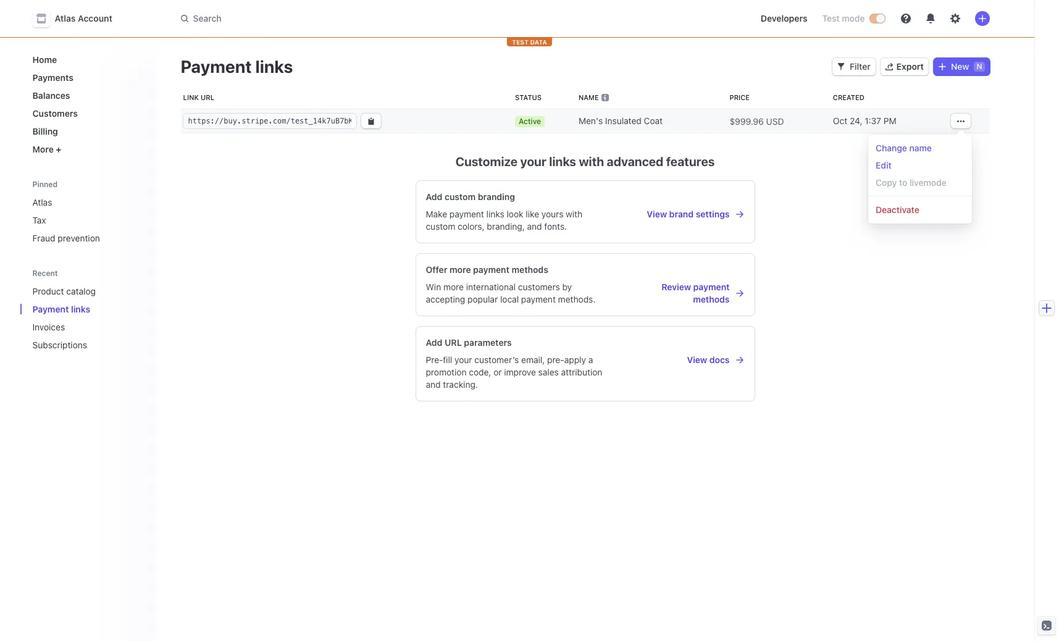 Task type: describe. For each thing, give the bounding box(es) containing it.
pre-fill your customer's email, pre-apply a promotion code, or improve sales attribution and tracking.
[[426, 355, 602, 390]]

win more international customers by accepting popular local payment methods.
[[426, 282, 596, 304]]

payment inside win more international customers by accepting popular local payment methods.
[[521, 294, 556, 304]]

branding
[[478, 191, 515, 202]]

n
[[977, 62, 982, 71]]

parameters
[[464, 337, 512, 348]]

invoices
[[32, 322, 65, 332]]

atlas account button
[[32, 10, 125, 27]]

subscriptions link
[[27, 335, 129, 355]]

change name
[[876, 143, 932, 153]]

docs
[[710, 355, 730, 365]]

$999.96
[[730, 116, 764, 126]]

methods.
[[558, 294, 596, 304]]

make payment links look like yours with custom colors, branding, and fonts.
[[426, 209, 583, 232]]

settings
[[696, 209, 730, 219]]

promotion
[[426, 367, 467, 377]]

customers link
[[27, 103, 146, 124]]

Search search field
[[173, 7, 522, 30]]

add for add url parameters
[[426, 337, 443, 348]]

deactivate button
[[871, 201, 970, 219]]

Search text field
[[173, 7, 522, 30]]

atlas account
[[55, 13, 112, 23]]

atlas link
[[27, 192, 146, 212]]

developers
[[761, 13, 808, 23]]

accepting
[[426, 294, 465, 304]]

edit
[[876, 160, 892, 170]]

view for view brand settings
[[647, 209, 667, 219]]

view for view docs
[[687, 355, 707, 365]]

men's insulated coat
[[579, 115, 663, 126]]

svg image inside filter "popup button"
[[838, 63, 845, 70]]

change
[[876, 143, 907, 153]]

pm
[[884, 115, 897, 126]]

attribution
[[561, 367, 602, 377]]

your inside pre-fill your customer's email, pre-apply a promotion code, or improve sales attribution and tracking.
[[455, 355, 472, 365]]

home link
[[27, 49, 146, 70]]

customers
[[518, 282, 560, 292]]

settings image
[[950, 14, 960, 23]]

international
[[466, 282, 516, 292]]

name
[[579, 93, 599, 101]]

test
[[822, 13, 840, 23]]

home
[[32, 54, 57, 65]]

data
[[530, 38, 547, 46]]

local
[[500, 294, 519, 304]]

url for link
[[201, 93, 214, 101]]

status
[[515, 93, 542, 101]]

atlas for atlas account
[[55, 13, 76, 23]]

price
[[730, 93, 750, 101]]

invoices link
[[27, 317, 129, 337]]

active
[[519, 117, 541, 126]]

fill
[[443, 355, 452, 365]]

tracking.
[[443, 379, 478, 390]]

and inside pre-fill your customer's email, pre-apply a promotion code, or improve sales attribution and tracking.
[[426, 379, 441, 390]]

1 horizontal spatial your
[[520, 154, 547, 169]]

active link
[[510, 110, 574, 132]]

core navigation links element
[[27, 49, 146, 159]]

0 vertical spatial custom
[[445, 191, 476, 202]]

export
[[897, 61, 924, 72]]

add custom branding
[[426, 191, 515, 202]]

or
[[494, 367, 502, 377]]

$999.96 usd
[[730, 116, 784, 126]]

catalog
[[66, 286, 96, 296]]

popular
[[468, 294, 498, 304]]

product catalog
[[32, 286, 96, 296]]

notifications image
[[926, 14, 935, 23]]

0 vertical spatial payment links
[[181, 56, 293, 77]]

1 vertical spatial svg image
[[367, 118, 375, 125]]

link
[[183, 93, 199, 101]]

offer more payment methods
[[426, 264, 548, 275]]

pinned element
[[27, 192, 146, 248]]

payment inside recent element
[[32, 304, 69, 314]]

customers
[[32, 108, 78, 119]]

recent navigation links element
[[20, 268, 156, 355]]

by
[[562, 282, 572, 292]]

insulated
[[605, 115, 642, 126]]

developers link
[[756, 9, 813, 28]]

view docs
[[687, 355, 730, 365]]

payments
[[32, 72, 73, 83]]

subscriptions
[[32, 340, 87, 350]]

product
[[32, 286, 64, 296]]

billing
[[32, 126, 58, 136]]

methods inside review payment methods
[[693, 294, 730, 304]]

yours
[[542, 209, 564, 219]]

more
[[32, 144, 54, 154]]

view brand settings link
[[623, 208, 745, 220]]

24,
[[850, 115, 863, 126]]

1 horizontal spatial payment
[[181, 56, 252, 77]]

oct 24, 1:37 pm
[[833, 115, 897, 126]]

payment links inside recent element
[[32, 304, 90, 314]]

url for add
[[445, 337, 462, 348]]

filter button
[[833, 58, 876, 75]]



Task type: vqa. For each thing, say whether or not it's contained in the screenshot.
leftmost URL
yes



Task type: locate. For each thing, give the bounding box(es) containing it.
svg image
[[939, 63, 946, 70], [957, 118, 965, 125]]

test data
[[512, 38, 547, 46]]

export button
[[881, 58, 929, 75]]

like
[[526, 209, 539, 219]]

0 horizontal spatial view
[[647, 209, 667, 219]]

test
[[512, 38, 529, 46]]

0 horizontal spatial methods
[[512, 264, 548, 275]]

1 horizontal spatial svg image
[[957, 118, 965, 125]]

email,
[[521, 355, 545, 365]]

look
[[507, 209, 524, 219]]

1 vertical spatial custom
[[426, 221, 455, 232]]

add for add custom branding
[[426, 191, 443, 202]]

created
[[833, 93, 865, 101]]

payment down customers
[[521, 294, 556, 304]]

1 horizontal spatial view
[[687, 355, 707, 365]]

with down men's on the right top of the page
[[579, 154, 604, 169]]

brand
[[669, 209, 694, 219]]

help image
[[901, 14, 911, 23]]

payment links up link url
[[181, 56, 293, 77]]

payment up colors,
[[450, 209, 484, 219]]

view docs link
[[623, 354, 745, 366]]

0 horizontal spatial svg image
[[367, 118, 375, 125]]

recent
[[32, 269, 58, 278]]

view
[[647, 209, 667, 219], [687, 355, 707, 365]]

pinned
[[32, 180, 57, 189]]

1 vertical spatial view
[[687, 355, 707, 365]]

payment inside make payment links look like yours with custom colors, branding, and fonts.
[[450, 209, 484, 219]]

0 horizontal spatial and
[[426, 379, 441, 390]]

view inside "link"
[[687, 355, 707, 365]]

make
[[426, 209, 447, 219]]

new
[[951, 61, 969, 72]]

tax
[[32, 215, 46, 225]]

links inside recent element
[[71, 304, 90, 314]]

custom up make
[[445, 191, 476, 202]]

1 add from the top
[[426, 191, 443, 202]]

custom down make
[[426, 221, 455, 232]]

1:37
[[865, 115, 881, 126]]

oct 24, 1:37 pm link
[[828, 110, 946, 132]]

more +
[[32, 144, 61, 154]]

payment up link url
[[181, 56, 252, 77]]

and
[[527, 221, 542, 232], [426, 379, 441, 390]]

and down promotion
[[426, 379, 441, 390]]

branding,
[[487, 221, 525, 232]]

1 horizontal spatial and
[[527, 221, 542, 232]]

search
[[193, 13, 222, 23]]

customize your links with advanced features
[[456, 154, 715, 169]]

more for payment
[[450, 264, 471, 275]]

1 horizontal spatial atlas
[[55, 13, 76, 23]]

url right link
[[201, 93, 214, 101]]

url up 'fill'
[[445, 337, 462, 348]]

1 vertical spatial payment
[[32, 304, 69, 314]]

test mode
[[822, 13, 865, 23]]

1 horizontal spatial url
[[445, 337, 462, 348]]

your down active
[[520, 154, 547, 169]]

1 horizontal spatial svg image
[[838, 63, 845, 70]]

add url parameters
[[426, 337, 512, 348]]

change name button
[[871, 140, 970, 157]]

coat
[[644, 115, 663, 126]]

usd
[[766, 116, 784, 126]]

0 vertical spatial svg image
[[939, 63, 946, 70]]

more for international
[[443, 282, 464, 292]]

more inside win more international customers by accepting popular local payment methods.
[[443, 282, 464, 292]]

tax link
[[27, 210, 146, 230]]

atlas for atlas
[[32, 197, 52, 208]]

1 vertical spatial add
[[426, 337, 443, 348]]

more right the offer
[[450, 264, 471, 275]]

filter
[[850, 61, 871, 72]]

improve
[[504, 367, 536, 377]]

custom
[[445, 191, 476, 202], [426, 221, 455, 232]]

your right 'fill'
[[455, 355, 472, 365]]

and down the like
[[527, 221, 542, 232]]

0 horizontal spatial your
[[455, 355, 472, 365]]

0 horizontal spatial payment links
[[32, 304, 90, 314]]

atlas
[[55, 13, 76, 23], [32, 197, 52, 208]]

payment inside review payment methods
[[693, 282, 730, 292]]

atlas inside 'button'
[[55, 13, 76, 23]]

fraud prevention
[[32, 233, 100, 243]]

payment up international
[[473, 264, 510, 275]]

more up accepting
[[443, 282, 464, 292]]

payment up invoices
[[32, 304, 69, 314]]

review payment methods
[[662, 282, 730, 304]]

0 vertical spatial payment
[[181, 56, 252, 77]]

1 horizontal spatial payment links
[[181, 56, 293, 77]]

view left brand
[[647, 209, 667, 219]]

links
[[255, 56, 293, 77], [549, 154, 576, 169], [486, 209, 504, 219], [71, 304, 90, 314]]

pinned navigation links element
[[27, 179, 146, 248]]

1 vertical spatial url
[[445, 337, 462, 348]]

None text field
[[183, 114, 356, 128]]

payment right review at right top
[[693, 282, 730, 292]]

1 vertical spatial more
[[443, 282, 464, 292]]

prevention
[[58, 233, 100, 243]]

methods up customers
[[512, 264, 548, 275]]

methods up view docs at the bottom right of the page
[[693, 294, 730, 304]]

svg image left new
[[939, 63, 946, 70]]

and inside make payment links look like yours with custom colors, branding, and fonts.
[[527, 221, 542, 232]]

0 vertical spatial your
[[520, 154, 547, 169]]

apply
[[564, 355, 586, 365]]

balances
[[32, 90, 70, 101]]

view left docs
[[687, 355, 707, 365]]

customize
[[456, 154, 518, 169]]

billing link
[[27, 121, 146, 141]]

mode
[[842, 13, 865, 23]]

1 vertical spatial with
[[566, 209, 583, 219]]

payment links
[[181, 56, 293, 77], [32, 304, 90, 314]]

recent element
[[20, 281, 156, 355]]

features
[[666, 154, 715, 169]]

0 horizontal spatial payment
[[32, 304, 69, 314]]

pre-
[[426, 355, 443, 365]]

payment
[[181, 56, 252, 77], [32, 304, 69, 314]]

pre-
[[547, 355, 564, 365]]

colors,
[[458, 221, 485, 232]]

with right the yours at the right top of the page
[[566, 209, 583, 219]]

a
[[588, 355, 593, 365]]

atlas inside pinned element
[[32, 197, 52, 208]]

with inside make payment links look like yours with custom colors, branding, and fonts.
[[566, 209, 583, 219]]

svg image
[[838, 63, 845, 70], [367, 118, 375, 125]]

1 vertical spatial svg image
[[957, 118, 965, 125]]

1 vertical spatial atlas
[[32, 197, 52, 208]]

0 vertical spatial svg image
[[838, 63, 845, 70]]

0 vertical spatial methods
[[512, 264, 548, 275]]

payment links link
[[27, 299, 129, 319]]

review payment methods link
[[623, 281, 745, 306]]

1 vertical spatial payment links
[[32, 304, 90, 314]]

atlas down pinned
[[32, 197, 52, 208]]

1 horizontal spatial methods
[[693, 294, 730, 304]]

0 vertical spatial and
[[527, 221, 542, 232]]

0 horizontal spatial atlas
[[32, 197, 52, 208]]

0 vertical spatial atlas
[[55, 13, 76, 23]]

atlas left account
[[55, 13, 76, 23]]

deactivate
[[876, 204, 920, 215]]

svg image up change name button
[[957, 118, 965, 125]]

1 vertical spatial and
[[426, 379, 441, 390]]

2 add from the top
[[426, 337, 443, 348]]

links inside make payment links look like yours with custom colors, branding, and fonts.
[[486, 209, 504, 219]]

add up make
[[426, 191, 443, 202]]

customer's
[[475, 355, 519, 365]]

0 horizontal spatial svg image
[[939, 63, 946, 70]]

men's
[[579, 115, 603, 126]]

add up pre-
[[426, 337, 443, 348]]

fonts.
[[544, 221, 567, 232]]

0 vertical spatial with
[[579, 154, 604, 169]]

fraud
[[32, 233, 55, 243]]

0 vertical spatial more
[[450, 264, 471, 275]]

1 vertical spatial methods
[[693, 294, 730, 304]]

methods
[[512, 264, 548, 275], [693, 294, 730, 304]]

payment links down product catalog
[[32, 304, 90, 314]]

with
[[579, 154, 604, 169], [566, 209, 583, 219]]

0 vertical spatial view
[[647, 209, 667, 219]]

custom inside make payment links look like yours with custom colors, branding, and fonts.
[[426, 221, 455, 232]]

add
[[426, 191, 443, 202], [426, 337, 443, 348]]

product catalog link
[[27, 281, 129, 301]]

$999.96 usd link
[[725, 111, 828, 131]]

0 vertical spatial add
[[426, 191, 443, 202]]

edit link
[[871, 157, 970, 174]]

0 vertical spatial url
[[201, 93, 214, 101]]

fraud prevention link
[[27, 228, 146, 248]]

code,
[[469, 367, 491, 377]]

1 vertical spatial your
[[455, 355, 472, 365]]

sales
[[538, 367, 559, 377]]

balances link
[[27, 85, 146, 106]]

review
[[662, 282, 691, 292]]

0 horizontal spatial url
[[201, 93, 214, 101]]



